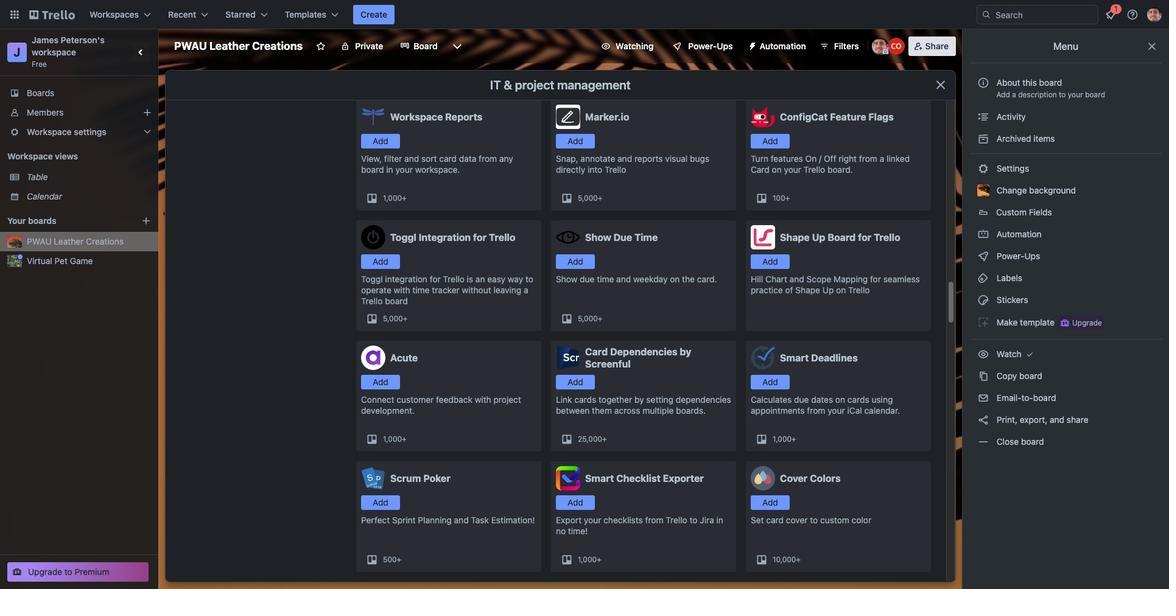 Task type: locate. For each thing, give the bounding box(es) containing it.
across
[[614, 406, 640, 416]]

1 vertical spatial power-ups
[[995, 251, 1043, 261]]

Search field
[[992, 5, 1098, 24]]

board down operate
[[385, 296, 408, 306]]

1 vertical spatial by
[[635, 395, 644, 405]]

task
[[471, 515, 489, 526]]

0 vertical spatial time
[[597, 274, 614, 284]]

card inside card dependencies by screenful
[[585, 347, 608, 358]]

due inside calculates due dates on cards using appointments from your ical calendar.
[[794, 395, 809, 405]]

calendar.
[[865, 406, 900, 416]]

1 horizontal spatial by
[[680, 347, 692, 358]]

sm image left 'print,'
[[978, 414, 990, 426]]

sm image inside labels link
[[978, 272, 990, 284]]

from right checklists
[[645, 515, 664, 526]]

add button up the connect
[[361, 375, 400, 390]]

smart for smart checklist exporter
[[585, 473, 614, 484]]

workspace for workspace settings
[[27, 127, 72, 137]]

sm image inside print, export, and share link
[[978, 414, 990, 426]]

add inside about this board add a description to your board
[[997, 90, 1010, 99]]

sm image left the email-
[[978, 392, 990, 404]]

virtual pet game
[[27, 256, 93, 266]]

exporter
[[663, 473, 704, 484]]

configcat
[[780, 111, 828, 122]]

1,000 down development.
[[383, 435, 402, 444]]

0 vertical spatial creations
[[252, 40, 303, 52]]

add for reports
[[373, 136, 389, 146]]

share
[[926, 41, 949, 51]]

christina overa (christinaovera) image
[[888, 38, 905, 55]]

scope
[[807, 274, 832, 284]]

sm image inside watch link
[[1024, 348, 1036, 361]]

1 horizontal spatial card
[[766, 515, 784, 526]]

from inside turn features on / off right from a linked card on your trello board.
[[859, 153, 878, 164]]

pwau leather creations link
[[27, 236, 151, 248]]

sm image left stickers
[[978, 294, 990, 306]]

0 vertical spatial board
[[414, 41, 438, 51]]

0 vertical spatial leather
[[210, 40, 250, 52]]

sm image for email-to-board
[[978, 392, 990, 404]]

any
[[499, 153, 513, 164]]

and for print,
[[1050, 415, 1065, 425]]

practice
[[751, 285, 783, 295]]

workspace navigation collapse icon image
[[133, 44, 150, 61]]

1 vertical spatial a
[[880, 153, 885, 164]]

sm image for close board
[[978, 436, 990, 448]]

set card cover to custom color
[[751, 515, 872, 526]]

email-to-board link
[[970, 389, 1162, 408]]

+ for card dependencies by screenful
[[602, 435, 607, 444]]

hill
[[751, 274, 763, 284]]

0 vertical spatial show
[[585, 232, 611, 243]]

sm image inside copy board link
[[978, 370, 990, 383]]

card inside view, filter and sort card data from any board in your workspace.
[[439, 153, 457, 164]]

sm image inside close board link
[[978, 436, 990, 448]]

0 horizontal spatial creations
[[86, 236, 124, 247]]

1 vertical spatial in
[[717, 515, 724, 526]]

add board image
[[141, 216, 151, 226]]

table link
[[27, 171, 151, 183]]

1 vertical spatial leather
[[54, 236, 84, 247]]

add for integration
[[373, 256, 389, 267]]

time down integration
[[413, 285, 430, 295]]

up down scope
[[823, 285, 834, 295]]

upgrade
[[1073, 319, 1102, 328], [28, 567, 62, 577]]

for inside hill chart and scope mapping for seamless practice of shape up on trello
[[870, 274, 881, 284]]

add for poker
[[373, 498, 389, 508]]

upgrade down stickers "link"
[[1073, 319, 1102, 328]]

to inside export your checklists from trello to jira in no time!
[[690, 515, 698, 526]]

0 vertical spatial workspace
[[390, 111, 443, 122]]

and for view,
[[405, 153, 419, 164]]

add for up
[[763, 256, 778, 267]]

automation
[[760, 41, 806, 51], [995, 229, 1042, 239]]

seamless
[[884, 274, 920, 284]]

ups inside 'button'
[[717, 41, 733, 51]]

1 vertical spatial pwau
[[27, 236, 52, 247]]

your inside view, filter and sort card data from any board in your workspace.
[[396, 164, 413, 175]]

leaving
[[494, 285, 521, 295]]

trello left jira
[[666, 515, 688, 526]]

this
[[1023, 77, 1037, 88]]

shape inside hill chart and scope mapping for seamless practice of shape up on trello
[[796, 285, 820, 295]]

shape up board for trello
[[780, 232, 901, 243]]

1 vertical spatial workspace
[[27, 127, 72, 137]]

james peterson (jamespeterson93) image
[[1148, 7, 1162, 22], [872, 38, 889, 55]]

email-to-board
[[995, 393, 1056, 403]]

upgrade for upgrade
[[1073, 319, 1102, 328]]

sm image inside automation button
[[743, 37, 760, 54]]

turn features on / off right from a linked card on your trello board.
[[751, 153, 910, 175]]

1 horizontal spatial pwau leather creations
[[174, 40, 303, 52]]

1 horizontal spatial upgrade
[[1073, 319, 1102, 328]]

and
[[405, 153, 419, 164], [618, 153, 632, 164], [617, 274, 631, 284], [790, 274, 804, 284], [1050, 415, 1065, 425], [454, 515, 469, 526]]

500 +
[[383, 555, 401, 565]]

card right set at the right bottom
[[766, 515, 784, 526]]

on down features
[[772, 164, 782, 175]]

pwau leather creations up game
[[27, 236, 124, 247]]

1,000 down time!
[[578, 555, 597, 565]]

board down view,
[[361, 164, 384, 175]]

add button for marker.io
[[556, 134, 595, 149]]

1 horizontal spatial smart
[[780, 353, 809, 364]]

board left customize views image
[[414, 41, 438, 51]]

1 vertical spatial james peterson (jamespeterson93) image
[[872, 38, 889, 55]]

calendar
[[27, 191, 62, 202]]

+ down development.
[[402, 435, 407, 444]]

add button for smart deadlines
[[751, 375, 790, 390]]

sm image inside stickers "link"
[[978, 294, 990, 306]]

pwau leather creations inside pwau leather creations link
[[27, 236, 124, 247]]

with right "feedback"
[[475, 395, 491, 405]]

2 vertical spatial workspace
[[7, 151, 53, 161]]

+ down sprint
[[397, 555, 401, 565]]

1 horizontal spatial james peterson (jamespeterson93) image
[[1148, 7, 1162, 22]]

filter
[[384, 153, 402, 164]]

to-
[[1022, 393, 1034, 403]]

sm image
[[978, 111, 990, 123], [978, 294, 990, 306], [978, 316, 990, 328], [978, 348, 990, 361], [978, 370, 990, 383], [978, 392, 990, 404], [978, 414, 990, 426], [978, 436, 990, 448]]

+ up acute
[[403, 314, 408, 323]]

1 horizontal spatial leather
[[210, 40, 250, 52]]

2 cards from the left
[[848, 395, 870, 405]]

and inside view, filter and sort card data from any board in your workspace.
[[405, 153, 419, 164]]

+ down filter
[[402, 194, 407, 203]]

add button up 'calculates'
[[751, 375, 790, 390]]

james peterson (jamespeterson93) image right filters on the top of page
[[872, 38, 889, 55]]

j
[[14, 45, 21, 59]]

and inside hill chart and scope mapping for seamless practice of shape up on trello
[[790, 274, 804, 284]]

your down filter
[[396, 164, 413, 175]]

sm image inside email-to-board link
[[978, 392, 990, 404]]

+ for marker.io
[[598, 194, 603, 203]]

james peterson's workspace link
[[32, 35, 107, 57]]

6 sm image from the top
[[978, 392, 990, 404]]

1 horizontal spatial pwau
[[174, 40, 207, 52]]

1,000 + for smart deadlines
[[773, 435, 796, 444]]

sm image left close
[[978, 436, 990, 448]]

star or unstar board image
[[316, 41, 326, 51]]

toggl inside toggl integration for trello is an easy way to operate with time tracker without leaving a trello board
[[361, 274, 383, 284]]

sm image for copy board
[[978, 370, 990, 383]]

3 sm image from the top
[[978, 316, 990, 328]]

1 vertical spatial time
[[413, 285, 430, 295]]

1 vertical spatial smart
[[585, 473, 614, 484]]

development.
[[361, 406, 415, 416]]

add button for toggl integration for trello
[[361, 255, 400, 269]]

add button up export
[[556, 496, 595, 510]]

10,000 +
[[773, 555, 801, 565]]

and left sort
[[405, 153, 419, 164]]

your
[[7, 216, 26, 226]]

shape down scope
[[796, 285, 820, 295]]

sm image left watch
[[978, 348, 990, 361]]

smart left deadlines
[[780, 353, 809, 364]]

pwau down recent popup button
[[174, 40, 207, 52]]

1 notification image
[[1104, 7, 1118, 22]]

a inside about this board add a description to your board
[[1012, 90, 1016, 99]]

0 vertical spatial a
[[1012, 90, 1016, 99]]

0 horizontal spatial by
[[635, 395, 644, 405]]

and left the reports
[[618, 153, 632, 164]]

a
[[1012, 90, 1016, 99], [880, 153, 885, 164], [524, 285, 528, 295]]

james peterson (jamespeterson93) image right open information menu 'icon'
[[1148, 7, 1162, 22]]

power-ups
[[688, 41, 733, 51], [995, 251, 1043, 261]]

1 vertical spatial pwau leather creations
[[27, 236, 124, 247]]

1 horizontal spatial power-ups
[[995, 251, 1043, 261]]

your up time!
[[584, 515, 601, 526]]

add button up link
[[556, 375, 595, 390]]

scrum poker
[[390, 473, 451, 484]]

starred button
[[218, 5, 275, 24]]

board up 'to-'
[[1020, 371, 1043, 381]]

in down filter
[[386, 164, 393, 175]]

sm image for activity
[[978, 111, 990, 123]]

workspace for workspace reports
[[390, 111, 443, 122]]

+ for scrum poker
[[397, 555, 401, 565]]

2 vertical spatial a
[[524, 285, 528, 295]]

sm image inside automation link
[[978, 228, 990, 241]]

feature
[[830, 111, 866, 122]]

+ down export your checklists from trello to jira in no time!
[[597, 555, 602, 565]]

add button for show due time
[[556, 255, 595, 269]]

1 vertical spatial toggl
[[361, 274, 383, 284]]

creations down templates
[[252, 40, 303, 52]]

1 vertical spatial shape
[[796, 285, 820, 295]]

show due time
[[585, 232, 658, 243]]

by up across at the right of page
[[635, 395, 644, 405]]

5,000 + down operate
[[383, 314, 408, 323]]

from down dates
[[807, 406, 826, 416]]

1 horizontal spatial creations
[[252, 40, 303, 52]]

project
[[515, 78, 555, 92], [494, 395, 521, 405]]

sm image inside "settings" "link"
[[978, 163, 990, 175]]

linked
[[887, 153, 910, 164]]

close board link
[[970, 432, 1162, 452]]

in inside view, filter and sort card data from any board in your workspace.
[[386, 164, 393, 175]]

0 horizontal spatial pwau leather creations
[[27, 236, 124, 247]]

board up mapping
[[828, 232, 856, 243]]

your inside export your checklists from trello to jira in no time!
[[584, 515, 601, 526]]

0 vertical spatial card
[[439, 153, 457, 164]]

show for show due time
[[585, 232, 611, 243]]

1 horizontal spatial board
[[828, 232, 856, 243]]

4 sm image from the top
[[978, 348, 990, 361]]

toggl for toggl integration for trello is an easy way to operate with time tracker without leaving a trello board
[[361, 274, 383, 284]]

0 horizontal spatial power-ups
[[688, 41, 733, 51]]

0 horizontal spatial card
[[439, 153, 457, 164]]

0 horizontal spatial cards
[[575, 395, 596, 405]]

card
[[751, 164, 770, 175], [585, 347, 608, 358]]

1 horizontal spatial card
[[751, 164, 770, 175]]

labels
[[995, 273, 1023, 283]]

1 horizontal spatial a
[[880, 153, 885, 164]]

by
[[680, 347, 692, 358], [635, 395, 644, 405]]

1,000 + down filter
[[383, 194, 407, 203]]

add button up turn
[[751, 134, 790, 149]]

0 vertical spatial pwau
[[174, 40, 207, 52]]

0 vertical spatial due
[[580, 274, 595, 284]]

a inside turn features on / off right from a linked card on your trello board.
[[880, 153, 885, 164]]

0 vertical spatial smart
[[780, 353, 809, 364]]

add for due
[[568, 256, 583, 267]]

in right jira
[[717, 515, 724, 526]]

project right "feedback"
[[494, 395, 521, 405]]

1 horizontal spatial due
[[794, 395, 809, 405]]

card down turn
[[751, 164, 770, 175]]

1 horizontal spatial automation
[[995, 229, 1042, 239]]

for up tracker
[[430, 274, 441, 284]]

5 sm image from the top
[[978, 370, 990, 383]]

0 horizontal spatial ups
[[717, 41, 733, 51]]

1,000 down filter
[[383, 194, 402, 203]]

0 vertical spatial shape
[[780, 232, 810, 243]]

25,000 +
[[578, 435, 607, 444]]

7 sm image from the top
[[978, 414, 990, 426]]

+ for toggl integration for trello
[[403, 314, 408, 323]]

scrum
[[390, 473, 421, 484]]

sm image inside activity link
[[978, 111, 990, 123]]

sm image for automation
[[978, 228, 990, 241]]

upgrade left premium
[[28, 567, 62, 577]]

watch link
[[970, 345, 1162, 364]]

template
[[1020, 317, 1055, 327]]

0 vertical spatial pwau leather creations
[[174, 40, 303, 52]]

your boards with 2 items element
[[7, 214, 123, 228]]

and for hill
[[790, 274, 804, 284]]

0 vertical spatial power-
[[688, 41, 717, 51]]

1 vertical spatial up
[[823, 285, 834, 295]]

0 horizontal spatial show
[[556, 274, 578, 284]]

5,000 + down into
[[578, 194, 603, 203]]

upgrade for upgrade to premium
[[28, 567, 62, 577]]

toggl up operate
[[361, 274, 383, 284]]

1,000 for smart deadlines
[[773, 435, 792, 444]]

1 horizontal spatial toggl
[[390, 232, 416, 243]]

0 horizontal spatial automation
[[760, 41, 806, 51]]

0 horizontal spatial card
[[585, 347, 608, 358]]

shape
[[780, 232, 810, 243], [796, 285, 820, 295]]

1 vertical spatial automation
[[995, 229, 1042, 239]]

automation left filters button
[[760, 41, 806, 51]]

1 horizontal spatial show
[[585, 232, 611, 243]]

1 vertical spatial upgrade
[[28, 567, 62, 577]]

to up activity link
[[1059, 90, 1066, 99]]

sm image inside power-ups link
[[978, 250, 990, 263]]

1 vertical spatial card
[[585, 347, 608, 358]]

on down mapping
[[836, 285, 846, 295]]

upgrade inside button
[[1073, 319, 1102, 328]]

creations up the virtual pet game link
[[86, 236, 124, 247]]

change background link
[[970, 181, 1162, 200]]

from inside view, filter and sort card data from any board in your workspace.
[[479, 153, 497, 164]]

feedback
[[436, 395, 473, 405]]

+ for show due time
[[598, 314, 603, 323]]

archived items
[[995, 133, 1055, 144]]

power-ups link
[[970, 247, 1162, 266]]

+ down cover
[[796, 555, 801, 565]]

0 vertical spatial card
[[751, 164, 770, 175]]

+ for acute
[[402, 435, 407, 444]]

0 vertical spatial automation
[[760, 41, 806, 51]]

it & project management
[[490, 78, 631, 92]]

due
[[614, 232, 632, 243]]

custom
[[820, 515, 850, 526]]

easy
[[487, 274, 506, 284]]

trello up "seamless"
[[874, 232, 901, 243]]

sm image inside watch link
[[978, 348, 990, 361]]

share button
[[909, 37, 956, 56]]

card up the screenful
[[585, 347, 608, 358]]

board inside close board link
[[1021, 437, 1044, 447]]

ups left automation button
[[717, 41, 733, 51]]

and up of
[[790, 274, 804, 284]]

0 horizontal spatial due
[[580, 274, 595, 284]]

workspaces
[[90, 9, 139, 19]]

trello up tracker
[[443, 274, 465, 284]]

add button for acute
[[361, 375, 400, 390]]

toggl left integration in the top of the page
[[390, 232, 416, 243]]

1 horizontal spatial in
[[717, 515, 724, 526]]

from inside calculates due dates on cards using appointments from your ical calendar.
[[807, 406, 826, 416]]

1,000 for workspace reports
[[383, 194, 402, 203]]

5,000 for toggl integration for trello
[[383, 314, 403, 323]]

+ down features
[[786, 194, 790, 203]]

1 vertical spatial power-
[[997, 251, 1025, 261]]

1 sm image from the top
[[978, 111, 990, 123]]

export,
[[1020, 415, 1048, 425]]

1,000 + down time!
[[578, 555, 602, 565]]

by inside card dependencies by screenful
[[680, 347, 692, 358]]

export
[[556, 515, 582, 526]]

leather
[[210, 40, 250, 52], [54, 236, 84, 247]]

cards up ical
[[848, 395, 870, 405]]

due down 'show due time'
[[580, 274, 595, 284]]

5,000 down operate
[[383, 314, 403, 323]]

0 vertical spatial james peterson (jamespeterson93) image
[[1148, 7, 1162, 22]]

1 vertical spatial due
[[794, 395, 809, 405]]

stickers
[[995, 295, 1029, 305]]

pwau inside text box
[[174, 40, 207, 52]]

0 vertical spatial ups
[[717, 41, 733, 51]]

settings link
[[970, 159, 1162, 178]]

sm image for watch
[[978, 348, 990, 361]]

your down dates
[[828, 406, 845, 416]]

pwau up virtual
[[27, 236, 52, 247]]

1,000 +
[[383, 194, 407, 203], [383, 435, 407, 444], [773, 435, 796, 444], [578, 555, 602, 565]]

open information menu image
[[1127, 9, 1139, 21]]

1 vertical spatial project
[[494, 395, 521, 405]]

snap,
[[556, 153, 578, 164]]

sm image for archived items
[[978, 133, 990, 145]]

workspace for workspace views
[[7, 151, 53, 161]]

0 vertical spatial by
[[680, 347, 692, 358]]

leather down your boards with 2 items element
[[54, 236, 84, 247]]

0 vertical spatial toggl
[[390, 232, 416, 243]]

on right dates
[[836, 395, 845, 405]]

0 horizontal spatial power-
[[688, 41, 717, 51]]

add button up perfect
[[361, 496, 400, 510]]

and inside print, export, and share link
[[1050, 415, 1065, 425]]

pwau leather creations down starred
[[174, 40, 303, 52]]

1 horizontal spatial ups
[[1025, 251, 1040, 261]]

1 cards from the left
[[575, 395, 596, 405]]

board up activity link
[[1085, 90, 1105, 99]]

+ down appointments
[[792, 435, 796, 444]]

due left dates
[[794, 395, 809, 405]]

to inside toggl integration for trello is an easy way to operate with time tracker without leaving a trello board
[[526, 274, 533, 284]]

0 vertical spatial in
[[386, 164, 393, 175]]

up up scope
[[812, 232, 826, 243]]

cards up between
[[575, 395, 596, 405]]

1,000 for acute
[[383, 435, 402, 444]]

workspace
[[32, 47, 76, 57]]

workspace down members
[[27, 127, 72, 137]]

virtual
[[27, 256, 52, 266]]

smart deadlines
[[780, 353, 858, 364]]

by inside the link cards together by setting dependencies between them across multiple boards.
[[635, 395, 644, 405]]

leather inside text box
[[210, 40, 250, 52]]

a right leaving
[[524, 285, 528, 295]]

sm image inside archived items link
[[978, 133, 990, 145]]

and inside snap, annotate and reports visual bugs directly into trello
[[618, 153, 632, 164]]

private button
[[333, 37, 391, 56]]

2 horizontal spatial a
[[1012, 90, 1016, 99]]

hill chart and scope mapping for seamless practice of shape up on trello
[[751, 274, 920, 295]]

trello right into
[[605, 164, 626, 175]]

up
[[812, 232, 826, 243], [823, 285, 834, 295]]

smart for smart deadlines
[[780, 353, 809, 364]]

1 horizontal spatial with
[[475, 395, 491, 405]]

add button up chart
[[751, 255, 790, 269]]

1,000 down appointments
[[773, 435, 792, 444]]

trello inside export your checklists from trello to jira in no time!
[[666, 515, 688, 526]]

0 horizontal spatial time
[[413, 285, 430, 295]]

dependencies
[[676, 395, 731, 405]]

1 horizontal spatial cards
[[848, 395, 870, 405]]

1 vertical spatial with
[[475, 395, 491, 405]]

0 horizontal spatial a
[[524, 285, 528, 295]]

pwau leather creations inside pwau leather creations text box
[[174, 40, 303, 52]]

trello down on
[[804, 164, 825, 175]]

add
[[997, 90, 1010, 99], [373, 136, 389, 146], [568, 136, 583, 146], [763, 136, 778, 146], [373, 256, 389, 267], [568, 256, 583, 267], [763, 256, 778, 267], [373, 377, 389, 387], [568, 377, 583, 387], [763, 377, 778, 387], [373, 498, 389, 508], [568, 498, 583, 508], [763, 498, 778, 508]]

shape down 100 +
[[780, 232, 810, 243]]

configcat feature flags
[[780, 111, 894, 122]]

0 horizontal spatial toggl
[[361, 274, 383, 284]]

show right way
[[556, 274, 578, 284]]

0 horizontal spatial in
[[386, 164, 393, 175]]

up inside hill chart and scope mapping for seamless practice of shape up on trello
[[823, 285, 834, 295]]

to inside about this board add a description to your board
[[1059, 90, 1066, 99]]

+ up the screenful
[[598, 314, 603, 323]]

upgrade button
[[1058, 316, 1105, 331]]

8 sm image from the top
[[978, 436, 990, 448]]

activity
[[995, 111, 1026, 122]]

0 horizontal spatial upgrade
[[28, 567, 62, 577]]

2 sm image from the top
[[978, 294, 990, 306]]

visual
[[665, 153, 688, 164]]

0 vertical spatial upgrade
[[1073, 319, 1102, 328]]

+ down into
[[598, 194, 603, 203]]

5,000 up the screenful
[[578, 314, 598, 323]]

0 vertical spatial with
[[394, 285, 410, 295]]

ups down automation link
[[1025, 251, 1040, 261]]

smart left checklist
[[585, 473, 614, 484]]

the
[[682, 274, 695, 284]]

a left linked
[[880, 153, 885, 164]]

1 vertical spatial show
[[556, 274, 578, 284]]

workspace inside dropdown button
[[27, 127, 72, 137]]

1 vertical spatial creations
[[86, 236, 124, 247]]

sm image
[[743, 37, 760, 54], [978, 133, 990, 145], [978, 163, 990, 175], [978, 228, 990, 241], [978, 250, 990, 263], [978, 272, 990, 284], [1024, 348, 1036, 361]]

pwau leather creations
[[174, 40, 303, 52], [27, 236, 124, 247]]

calculates
[[751, 395, 792, 405]]

power- inside 'button'
[[688, 41, 717, 51]]

0 horizontal spatial with
[[394, 285, 410, 295]]

your up activity link
[[1068, 90, 1083, 99]]

0 horizontal spatial smart
[[585, 473, 614, 484]]

with inside connect customer feedback with project development.
[[475, 395, 491, 405]]

colors
[[810, 473, 841, 484]]

1 vertical spatial ups
[[1025, 251, 1040, 261]]

time
[[635, 232, 658, 243]]



Task type: vqa. For each thing, say whether or not it's contained in the screenshot.
Cover Colors +
yes



Task type: describe. For each thing, give the bounding box(es) containing it.
pet
[[55, 256, 68, 266]]

workspace.
[[415, 164, 460, 175]]

workspace settings
[[27, 127, 106, 137]]

1,000 + for acute
[[383, 435, 407, 444]]

print, export, and share link
[[970, 411, 1162, 430]]

&
[[504, 78, 512, 92]]

is
[[467, 274, 473, 284]]

show due time and weekday on the card.
[[556, 274, 717, 284]]

trello up easy
[[489, 232, 516, 243]]

+ for smart deadlines
[[792, 435, 796, 444]]

cards inside calculates due dates on cards using appointments from your ical calendar.
[[848, 395, 870, 405]]

dependencies
[[610, 347, 678, 358]]

your inside about this board add a description to your board
[[1068, 90, 1083, 99]]

perfect sprint planning and task estimation!
[[361, 515, 535, 526]]

upgrade to premium
[[28, 567, 109, 577]]

in inside export your checklists from trello to jira in no time!
[[717, 515, 724, 526]]

for right integration in the top of the page
[[473, 232, 487, 243]]

automation inside button
[[760, 41, 806, 51]]

connect
[[361, 395, 394, 405]]

1 horizontal spatial time
[[597, 274, 614, 284]]

of
[[785, 285, 793, 295]]

directly
[[556, 164, 585, 175]]

to left premium
[[64, 567, 72, 577]]

1 horizontal spatial power-
[[997, 251, 1025, 261]]

smart checklist exporter
[[585, 473, 704, 484]]

operate
[[361, 285, 392, 295]]

5,000 for marker.io
[[578, 194, 598, 203]]

for up mapping
[[858, 232, 872, 243]]

add button for card dependencies by screenful
[[556, 375, 595, 390]]

due for show
[[580, 274, 595, 284]]

1,000 + for smart checklist exporter
[[578, 555, 602, 565]]

screenful
[[585, 359, 631, 370]]

back to home image
[[29, 5, 75, 24]]

creations inside text box
[[252, 40, 303, 52]]

and for snap,
[[618, 153, 632, 164]]

weekday
[[633, 274, 668, 284]]

them
[[592, 406, 612, 416]]

power-ups inside 'button'
[[688, 41, 733, 51]]

trello inside hill chart and scope mapping for seamless practice of shape up on trello
[[849, 285, 870, 295]]

+ for configcat feature flags
[[786, 194, 790, 203]]

add for checklist
[[568, 498, 583, 508]]

search image
[[982, 10, 992, 19]]

1,000 + for workspace reports
[[383, 194, 407, 203]]

25,000
[[578, 435, 602, 444]]

0 horizontal spatial pwau
[[27, 236, 52, 247]]

add button for scrum poker
[[361, 496, 400, 510]]

for inside toggl integration for trello is an easy way to operate with time tracker without leaving a trello board
[[430, 274, 441, 284]]

marker.io
[[585, 111, 629, 122]]

link cards together by setting dependencies between them across multiple boards.
[[556, 395, 731, 416]]

/
[[819, 153, 822, 164]]

make template
[[995, 317, 1055, 327]]

appointments
[[751, 406, 805, 416]]

a inside toggl integration for trello is an easy way to operate with time tracker without leaving a trello board
[[524, 285, 528, 295]]

an
[[476, 274, 485, 284]]

0 vertical spatial up
[[812, 232, 826, 243]]

create button
[[353, 5, 395, 24]]

james
[[32, 35, 59, 45]]

export your checklists from trello to jira in no time!
[[556, 515, 724, 537]]

add button for configcat feature flags
[[751, 134, 790, 149]]

estimation!
[[491, 515, 535, 526]]

boards.
[[676, 406, 706, 416]]

due for smart
[[794, 395, 809, 405]]

Board name text field
[[168, 37, 309, 56]]

your inside turn features on / off right from a linked card on your trello board.
[[784, 164, 802, 175]]

1,000 for smart checklist exporter
[[578, 555, 597, 565]]

virtual pet game link
[[27, 255, 151, 267]]

color
[[852, 515, 872, 526]]

and left weekday
[[617, 274, 631, 284]]

perfect
[[361, 515, 390, 526]]

add button for cover colors
[[751, 496, 790, 510]]

100 +
[[773, 194, 790, 203]]

this member is an admin of this board. image
[[883, 49, 888, 55]]

sm image for make template
[[978, 316, 990, 328]]

workspace settings button
[[0, 122, 158, 142]]

1 vertical spatial card
[[766, 515, 784, 526]]

sm image for power-ups
[[978, 250, 990, 263]]

automation link
[[970, 225, 1162, 244]]

using
[[872, 395, 893, 405]]

flags
[[869, 111, 894, 122]]

about this board add a description to your board
[[997, 77, 1105, 99]]

on left the
[[670, 274, 680, 284]]

0 vertical spatial project
[[515, 78, 555, 92]]

off
[[824, 153, 837, 164]]

sm image for print, export, and share
[[978, 414, 990, 426]]

+ for workspace reports
[[402, 194, 407, 203]]

sprint
[[392, 515, 416, 526]]

add for dependencies
[[568, 377, 583, 387]]

board inside view, filter and sort card data from any board in your workspace.
[[361, 164, 384, 175]]

your inside calculates due dates on cards using appointments from your ical calendar.
[[828, 406, 845, 416]]

archived items link
[[970, 129, 1162, 149]]

table
[[27, 172, 48, 182]]

turn
[[751, 153, 769, 164]]

board inside copy board link
[[1020, 371, 1043, 381]]

project inside connect customer feedback with project development.
[[494, 395, 521, 405]]

from inside export your checklists from trello to jira in no time!
[[645, 515, 664, 526]]

sm image for stickers
[[978, 294, 990, 306]]

card dependencies by screenful
[[585, 347, 692, 370]]

trello down operate
[[361, 296, 383, 306]]

0 horizontal spatial leather
[[54, 236, 84, 247]]

show for show due time and weekday on the card.
[[556, 274, 578, 284]]

about
[[997, 77, 1021, 88]]

boards link
[[0, 83, 158, 103]]

and left task
[[454, 515, 469, 526]]

private
[[355, 41, 383, 51]]

connect customer feedback with project development.
[[361, 395, 521, 416]]

sm image for settings
[[978, 163, 990, 175]]

board inside email-to-board link
[[1034, 393, 1056, 403]]

james peterson's workspace free
[[32, 35, 107, 69]]

10,000
[[773, 555, 796, 565]]

jira
[[700, 515, 714, 526]]

5,000 + for show due time
[[578, 314, 603, 323]]

primary element
[[0, 0, 1169, 29]]

starred
[[226, 9, 256, 19]]

multiple
[[643, 406, 674, 416]]

0 horizontal spatial board
[[414, 41, 438, 51]]

reports
[[635, 153, 663, 164]]

0 horizontal spatial james peterson (jamespeterson93) image
[[872, 38, 889, 55]]

+ for smart checklist exporter
[[597, 555, 602, 565]]

poker
[[424, 473, 451, 484]]

add button for shape up board for trello
[[751, 255, 790, 269]]

templates button
[[278, 5, 346, 24]]

5,000 for show due time
[[578, 314, 598, 323]]

toggl integration for trello is an easy way to operate with time tracker without leaving a trello board
[[361, 274, 533, 306]]

boards
[[27, 88, 54, 98]]

add button for workspace reports
[[361, 134, 400, 149]]

card.
[[697, 274, 717, 284]]

add button for smart checklist exporter
[[556, 496, 595, 510]]

toggl for toggl integration for trello
[[390, 232, 416, 243]]

trello inside turn features on / off right from a linked card on your trello board.
[[804, 164, 825, 175]]

5,000 + for toggl integration for trello
[[383, 314, 408, 323]]

on
[[806, 153, 817, 164]]

on inside calculates due dates on cards using appointments from your ical calendar.
[[836, 395, 845, 405]]

watch
[[995, 349, 1024, 359]]

snap, annotate and reports visual bugs directly into trello
[[556, 153, 710, 175]]

board.
[[828, 164, 853, 175]]

on inside turn features on / off right from a linked card on your trello board.
[[772, 164, 782, 175]]

cards inside the link cards together by setting dependencies between them across multiple boards.
[[575, 395, 596, 405]]

background
[[1030, 185, 1076, 196]]

filters
[[834, 41, 859, 51]]

with inside toggl integration for trello is an easy way to operate with time tracker without leaving a trello board
[[394, 285, 410, 295]]

power-ups button
[[664, 37, 740, 56]]

customize views image
[[451, 40, 463, 52]]

time inside toggl integration for trello is an easy way to operate with time tracker without leaving a trello board
[[413, 285, 430, 295]]

5,000 + for marker.io
[[578, 194, 603, 203]]

board up description
[[1040, 77, 1062, 88]]

between
[[556, 406, 590, 416]]

right
[[839, 153, 857, 164]]

settings
[[995, 163, 1029, 174]]

activity link
[[970, 107, 1162, 127]]

view, filter and sort card data from any board in your workspace.
[[361, 153, 513, 175]]

sm image for labels
[[978, 272, 990, 284]]

james peterson (jamespeterson93) image inside primary element
[[1148, 7, 1162, 22]]

cover colors
[[780, 473, 841, 484]]

card inside turn features on / off right from a linked card on your trello board.
[[751, 164, 770, 175]]

to right cover
[[810, 515, 818, 526]]

j link
[[7, 43, 27, 62]]

filters button
[[816, 37, 863, 56]]

sort
[[421, 153, 437, 164]]

+ for cover colors
[[796, 555, 801, 565]]

cover
[[780, 473, 808, 484]]

create
[[361, 9, 387, 19]]

add for feature
[[763, 136, 778, 146]]

setting
[[646, 395, 674, 405]]

trello inside snap, annotate and reports visual bugs directly into trello
[[605, 164, 626, 175]]

add for deadlines
[[763, 377, 778, 387]]

100
[[773, 194, 786, 203]]

add for colors
[[763, 498, 778, 508]]

workspace reports
[[390, 111, 483, 122]]

workspaces button
[[82, 5, 158, 24]]

on inside hill chart and scope mapping for seamless practice of shape up on trello
[[836, 285, 846, 295]]

1 vertical spatial board
[[828, 232, 856, 243]]

board inside toggl integration for trello is an easy way to operate with time tracker without leaving a trello board
[[385, 296, 408, 306]]

make
[[997, 317, 1018, 327]]



